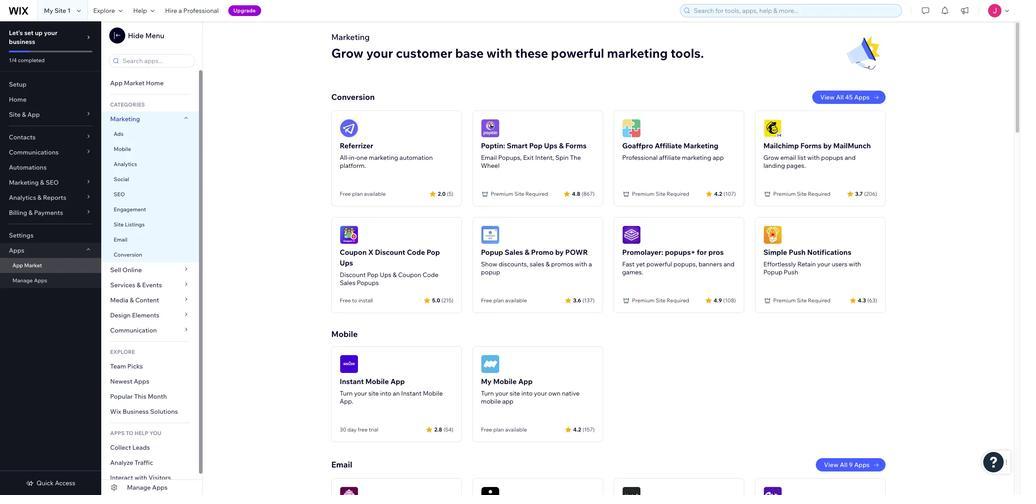 Task type: locate. For each thing, give the bounding box(es) containing it.
Search for tools, apps, help & more... field
[[692, 4, 900, 17]]

0 horizontal spatial email
[[114, 236, 128, 243]]

analytics up social
[[114, 161, 137, 168]]

1 vertical spatial 4.2
[[574, 427, 582, 433]]

2 vertical spatial email
[[332, 460, 353, 470]]

into left own
[[522, 390, 533, 398]]

required down affiliate
[[667, 191, 690, 197]]

seo down 'automations' link
[[46, 179, 59, 187]]

& right popups
[[393, 271, 397, 279]]

into inside my mobile app turn your site into your own native mobile app
[[522, 390, 533, 398]]

menu
[[145, 31, 164, 40]]

app market home
[[110, 79, 164, 87]]

and down pros in the right of the page
[[724, 260, 735, 268]]

4.2 (157)
[[574, 427, 595, 433]]

own
[[549, 390, 561, 398]]

4.3 (63)
[[859, 297, 878, 304]]

marketing
[[332, 32, 370, 42], [110, 115, 140, 123], [684, 141, 719, 150], [9, 179, 39, 187]]

plan for mobile
[[494, 427, 504, 433]]

with
[[487, 45, 513, 61], [808, 154, 820, 162], [575, 260, 588, 268], [849, 260, 862, 268], [135, 474, 147, 482]]

home down search apps... field
[[146, 79, 164, 87]]

popup inside simple push notifications effortlessly retain your users with popup push
[[764, 268, 783, 276]]

turn down my mobile app logo on the bottom
[[481, 390, 494, 398]]

2 horizontal spatial marketing
[[683, 154, 712, 162]]

ups up intent,
[[545, 141, 558, 150]]

0 horizontal spatial market
[[24, 262, 42, 269]]

1 vertical spatial view
[[825, 461, 839, 469]]

(137)
[[583, 297, 595, 304]]

push up retain
[[789, 248, 806, 257]]

0 vertical spatial popup
[[481, 248, 504, 257]]

home down setup
[[9, 96, 27, 104]]

& inside analytics & reports popup button
[[37, 194, 42, 202]]

my inside my mobile app turn your site into your own native mobile app
[[481, 377, 492, 386]]

turn for my
[[481, 390, 494, 398]]

2 vertical spatial plan
[[494, 427, 504, 433]]

1 horizontal spatial seo
[[114, 191, 125, 198]]

1 horizontal spatial ups
[[380, 271, 392, 279]]

popular this month
[[110, 393, 167, 401]]

analytics up billing
[[9, 194, 36, 202]]

your
[[44, 29, 57, 37], [367, 45, 393, 61], [818, 260, 831, 268], [354, 390, 367, 398], [496, 390, 509, 398], [534, 390, 547, 398]]

site for instant
[[369, 390, 379, 398]]

promolayer: popups+ for pros logo image
[[623, 226, 641, 244]]

1 vertical spatial discount
[[340, 271, 366, 279]]

explore
[[110, 349, 135, 356]]

email down the '30'
[[332, 460, 353, 470]]

0 horizontal spatial into
[[381, 390, 392, 398]]

and inside promolayer: popups+ for pros fast yet powerful popups, banners and games.
[[724, 260, 735, 268]]

view left 9
[[825, 461, 839, 469]]

0 horizontal spatial grow
[[332, 45, 364, 61]]

your inside instant mobile app turn your site into an instant mobile app.
[[354, 390, 367, 398]]

0 vertical spatial discount
[[375, 248, 406, 257]]

0 vertical spatial free plan available
[[340, 191, 386, 197]]

0 horizontal spatial site
[[369, 390, 379, 398]]

1 vertical spatial by
[[556, 248, 564, 257]]

1 horizontal spatial turn
[[481, 390, 494, 398]]

& left "promo"
[[525, 248, 530, 257]]

analytics & reports
[[9, 194, 66, 202]]

Search apps... field
[[120, 55, 192, 67]]

premium site required down the pages.
[[774, 191, 831, 197]]

marketing inside marketing & seo popup button
[[9, 179, 39, 187]]

app inside my mobile app turn your site into your own native mobile app
[[503, 398, 514, 406]]

and inside mailchimp forms by mailmunch grow email list with popups and landing pages.
[[845, 154, 856, 162]]

with right users
[[849, 260, 862, 268]]

2 forms from the left
[[801, 141, 822, 150]]

analytics inside popup button
[[9, 194, 36, 202]]

market down apps popup button
[[24, 262, 42, 269]]

billing & payments button
[[0, 205, 101, 220]]

required for forms
[[526, 191, 549, 197]]

0 horizontal spatial my
[[44, 7, 53, 15]]

1 horizontal spatial by
[[824, 141, 832, 150]]

1 vertical spatial analytics
[[9, 194, 36, 202]]

marketing inside "goaffpro affiliate marketing professional affiliate marketing app"
[[683, 154, 712, 162]]

mailmunch
[[834, 141, 872, 150]]

spin
[[556, 154, 569, 162]]

0 horizontal spatial analytics
[[9, 194, 36, 202]]

email link
[[101, 232, 199, 248]]

app inside my mobile app turn your site into your own native mobile app
[[519, 377, 533, 386]]

seo down social
[[114, 191, 125, 198]]

0 horizontal spatial turn
[[340, 390, 353, 398]]

premium for &
[[491, 191, 514, 197]]

market for app market
[[24, 262, 42, 269]]

& right billing
[[29, 209, 33, 217]]

0 vertical spatial by
[[824, 141, 832, 150]]

site down exit
[[515, 191, 525, 197]]

premium down wheel at top
[[491, 191, 514, 197]]

1 site from the left
[[369, 390, 379, 398]]

0 vertical spatial powerful
[[551, 45, 605, 61]]

popup sales & promo by powr logo image
[[481, 226, 500, 244]]

2 turn from the left
[[481, 390, 494, 398]]

forms inside poptin: smart pop ups & forms email popups, exit intent, spin the wheel
[[566, 141, 587, 150]]

analyze
[[110, 459, 133, 467]]

into for my mobile app
[[522, 390, 533, 398]]

free plan available down popup at bottom left
[[481, 297, 527, 304]]

1 horizontal spatial and
[[845, 154, 856, 162]]

0 vertical spatial ups
[[545, 141, 558, 150]]

marketing grow your customer base with these powerful marketing tools.
[[332, 32, 705, 61]]

0 vertical spatial professional
[[183, 7, 219, 15]]

free plan available down mobile
[[481, 427, 527, 433]]

coupon
[[340, 248, 367, 257], [398, 271, 422, 279]]

available down the discounts,
[[506, 297, 527, 304]]

site down affiliate
[[656, 191, 666, 197]]

& inside marketing & seo popup button
[[40, 179, 44, 187]]

popup sales & promo by powr show discounts, sales & promos with a popup
[[481, 248, 592, 276]]

premium down games.
[[633, 297, 655, 304]]

0 horizontal spatial by
[[556, 248, 564, 257]]

1 horizontal spatial my
[[481, 377, 492, 386]]

all left 45
[[837, 93, 844, 101]]

required down intent,
[[526, 191, 549, 197]]

4.2 left (157)
[[574, 427, 582, 433]]

1 vertical spatial sales
[[340, 279, 356, 287]]

powerful inside promolayer: popups+ for pros fast yet powerful popups, banners and games.
[[647, 260, 673, 268]]

4.3
[[859, 297, 867, 304]]

coupon x discount code pop ups discount pop ups & coupon code sales popups
[[340, 248, 440, 287]]

conversion link
[[101, 248, 199, 263]]

premium site required down affiliate
[[633, 191, 690, 197]]

grow inside the marketing grow your customer base with these powerful marketing tools.
[[332, 45, 364, 61]]

all-
[[340, 154, 350, 162]]

(54)
[[444, 427, 454, 433]]

required for marketing
[[667, 191, 690, 197]]

manage down interact with visitors
[[127, 484, 151, 492]]

into for instant mobile app
[[381, 390, 392, 398]]

sales inside "popup sales & promo by powr show discounts, sales & promos with a popup"
[[505, 248, 524, 257]]

popup down simple
[[764, 268, 783, 276]]

x
[[369, 248, 374, 257]]

apps up this
[[134, 378, 149, 386]]

1 into from the left
[[381, 390, 392, 398]]

goaffpro affiliate marketing logo image
[[623, 119, 641, 138]]

premium for affiliate
[[633, 191, 655, 197]]

forms up list
[[801, 141, 822, 150]]

conversion up the sell online
[[114, 252, 142, 258]]

manage apps down interact with visitors
[[127, 484, 168, 492]]

sales up the discounts,
[[505, 248, 524, 257]]

4.2 left the (107)
[[715, 190, 723, 197]]

marketing
[[608, 45, 668, 61], [369, 154, 398, 162], [683, 154, 712, 162]]

available
[[364, 191, 386, 197], [506, 297, 527, 304], [506, 427, 527, 433]]

0 vertical spatial available
[[364, 191, 386, 197]]

premium down the landing
[[774, 191, 796, 197]]

1 vertical spatial my
[[481, 377, 492, 386]]

manage apps down app market
[[12, 277, 47, 284]]

1 turn from the left
[[340, 390, 353, 398]]

& right media
[[130, 296, 134, 304]]

discount
[[375, 248, 406, 257], [340, 271, 366, 279]]

view all 9 apps
[[825, 461, 870, 469]]

1 horizontal spatial popup
[[764, 268, 783, 276]]

& up spin
[[559, 141, 564, 150]]

1 vertical spatial conversion
[[114, 252, 142, 258]]

2 site from the left
[[510, 390, 520, 398]]

1 horizontal spatial powerful
[[647, 260, 673, 268]]

0 vertical spatial all
[[837, 93, 844, 101]]

1 horizontal spatial market
[[124, 79, 145, 87]]

premium site required down games.
[[633, 297, 690, 304]]

1 horizontal spatial sales
[[505, 248, 524, 257]]

app inside dropdown button
[[27, 111, 40, 119]]

upgrade
[[234, 7, 256, 14]]

referrizer logo image
[[340, 119, 359, 138]]

free down mobile
[[481, 427, 493, 433]]

1 sidebar element from the left
[[0, 21, 101, 496]]

access
[[55, 480, 75, 488]]

1 horizontal spatial site
[[510, 390, 520, 398]]

site left 1
[[55, 7, 66, 15]]

wix
[[110, 408, 121, 416]]

1 horizontal spatial manage apps
[[127, 484, 168, 492]]

required down retain
[[809, 297, 831, 304]]

premium down effortlessly
[[774, 297, 796, 304]]

professional inside hire a professional link
[[183, 7, 219, 15]]

available down my mobile app turn your site into your own native mobile app
[[506, 427, 527, 433]]

into
[[381, 390, 392, 398], [522, 390, 533, 398]]

1 vertical spatial seo
[[114, 191, 125, 198]]

one
[[357, 154, 368, 162]]

my left 1
[[44, 7, 53, 15]]

marketing inside the marketing grow your customer base with these powerful marketing tools.
[[332, 32, 370, 42]]

turn inside instant mobile app turn your site into an instant mobile app.
[[340, 390, 353, 398]]

1 horizontal spatial conversion
[[332, 92, 375, 102]]

0 vertical spatial analytics
[[114, 161, 137, 168]]

& up analytics & reports
[[40, 179, 44, 187]]

mailchimp forms by mailmunch logo image
[[764, 119, 783, 138]]

0 horizontal spatial ups
[[340, 259, 353, 268]]

available down 'platform.'
[[364, 191, 386, 197]]

1/4 completed
[[9, 57, 45, 64]]

popup up show
[[481, 248, 504, 257]]

automations
[[9, 164, 47, 172]]

tools.
[[671, 45, 705, 61]]

my
[[44, 7, 53, 15], [481, 377, 492, 386]]

1 vertical spatial popup
[[764, 268, 783, 276]]

1 horizontal spatial manage
[[127, 484, 151, 492]]

a right 'hire'
[[179, 7, 182, 15]]

site inside dropdown button
[[9, 111, 21, 119]]

trial
[[369, 427, 379, 433]]

you
[[150, 430, 161, 437]]

manage apps link down analyze traffic link
[[101, 481, 203, 496]]

0 vertical spatial 4.2
[[715, 190, 723, 197]]

site
[[55, 7, 66, 15], [9, 111, 21, 119], [515, 191, 525, 197], [656, 191, 666, 197], [798, 191, 807, 197], [114, 221, 124, 228], [656, 297, 666, 304], [798, 297, 807, 304]]

2 into from the left
[[522, 390, 533, 398]]

list
[[798, 154, 807, 162]]

1 vertical spatial instant
[[402, 390, 422, 398]]

1 horizontal spatial professional
[[623, 154, 658, 162]]

0 horizontal spatial conversion
[[114, 252, 142, 258]]

all
[[837, 93, 844, 101], [841, 461, 848, 469]]

my mobile app logo image
[[481, 355, 500, 374]]

0 vertical spatial grow
[[332, 45, 364, 61]]

sidebar element
[[0, 21, 101, 496], [101, 21, 203, 496]]

poptin: smart pop ups & forms logo image
[[481, 119, 500, 138]]

0 vertical spatial coupon
[[340, 248, 367, 257]]

apps down app market link
[[34, 277, 47, 284]]

1 horizontal spatial analytics
[[114, 161, 137, 168]]

conversion up referrizer logo
[[332, 92, 375, 102]]

& inside services & events link
[[137, 281, 141, 289]]

with right base
[[487, 45, 513, 61]]

& left the reports
[[37, 194, 42, 202]]

free plan available for one
[[340, 191, 386, 197]]

0 vertical spatial app
[[713, 154, 724, 162]]

coupon left x
[[340, 248, 367, 257]]

and
[[845, 154, 856, 162], [724, 260, 735, 268]]

0 horizontal spatial discount
[[340, 271, 366, 279]]

help
[[133, 7, 147, 15]]

0 horizontal spatial marketing
[[369, 154, 398, 162]]

premium up promolayer: popups+ for pros logo
[[633, 191, 655, 197]]

team picks link
[[101, 359, 199, 374]]

view all 45 apps
[[821, 93, 870, 101]]

with inside "popup sales & promo by powr show discounts, sales & promos with a popup"
[[575, 260, 588, 268]]

1 vertical spatial market
[[24, 262, 42, 269]]

popular
[[110, 393, 133, 401]]

1 vertical spatial free plan available
[[481, 297, 527, 304]]

communications button
[[0, 145, 101, 160]]

the
[[571, 154, 581, 162]]

1 vertical spatial and
[[724, 260, 735, 268]]

discount up to
[[340, 271, 366, 279]]

site left 'an'
[[369, 390, 379, 398]]

free down 'platform.'
[[340, 191, 351, 197]]

0 vertical spatial my
[[44, 7, 53, 15]]

site down the pages.
[[798, 191, 807, 197]]

app for my
[[519, 377, 533, 386]]

powerful
[[551, 45, 605, 61], [647, 260, 673, 268]]

mailchimp forms by mailmunch grow email list with popups and landing pages.
[[764, 141, 872, 170]]

popup
[[481, 248, 504, 257], [764, 268, 783, 276]]

discount right x
[[375, 248, 406, 257]]

collect leads
[[110, 444, 150, 452]]

1 vertical spatial manage apps
[[127, 484, 168, 492]]

site inside instant mobile app turn your site into an instant mobile app.
[[369, 390, 379, 398]]

app.
[[340, 398, 354, 406]]

help
[[135, 430, 148, 437]]

site right mobile
[[510, 390, 520, 398]]

site
[[369, 390, 379, 398], [510, 390, 520, 398]]

& left 'events'
[[137, 281, 141, 289]]

4.8 (867)
[[572, 190, 595, 197]]

app inside "goaffpro affiliate marketing professional affiliate marketing app"
[[713, 154, 724, 162]]

into inside instant mobile app turn your site into an instant mobile app.
[[381, 390, 392, 398]]

premium site required down exit
[[491, 191, 549, 197]]

premium site required down retain
[[774, 297, 831, 304]]

landing
[[764, 162, 786, 170]]

1 horizontal spatial grow
[[764, 154, 780, 162]]

professional down goaffpro
[[623, 154, 658, 162]]

required down popups
[[809, 191, 831, 197]]

1 forms from the left
[[566, 141, 587, 150]]

forms up the
[[566, 141, 587, 150]]

app up 4.2 (107)
[[713, 154, 724, 162]]

smart
[[507, 141, 528, 150]]

1 vertical spatial available
[[506, 297, 527, 304]]

0 horizontal spatial home
[[9, 96, 27, 104]]

free left to
[[340, 297, 351, 304]]

powr
[[566, 248, 588, 257]]

2 vertical spatial free plan available
[[481, 427, 527, 433]]

1 horizontal spatial home
[[146, 79, 164, 87]]

1 vertical spatial all
[[841, 461, 848, 469]]

2 horizontal spatial ups
[[545, 141, 558, 150]]

45
[[846, 93, 854, 101]]

market
[[124, 79, 145, 87], [24, 262, 42, 269]]

content
[[135, 296, 159, 304]]

plan
[[352, 191, 363, 197], [494, 297, 504, 304], [494, 427, 504, 433]]

app inside instant mobile app turn your site into an instant mobile app.
[[391, 377, 405, 386]]

manage down app market
[[12, 277, 33, 284]]

2.0
[[438, 190, 446, 197]]

0 vertical spatial view
[[821, 93, 835, 101]]

1 horizontal spatial forms
[[801, 141, 822, 150]]

0 horizontal spatial popup
[[481, 248, 504, 257]]

sidebar element containing hide menu
[[101, 21, 203, 496]]

contacts
[[9, 133, 36, 141]]

a right promos
[[589, 260, 592, 268]]

powerful inside the marketing grow your customer base with these powerful marketing tools.
[[551, 45, 605, 61]]

and down mailmunch
[[845, 154, 856, 162]]

available for promo
[[506, 297, 527, 304]]

0 horizontal spatial sales
[[340, 279, 356, 287]]

marketing & seo button
[[0, 175, 101, 190]]

into left 'an'
[[381, 390, 392, 398]]

0 horizontal spatial 4.2
[[574, 427, 582, 433]]

plan down 'platform.'
[[352, 191, 363, 197]]

1 vertical spatial professional
[[623, 154, 658, 162]]

free for popup sales & promo by powr
[[481, 297, 493, 304]]

newest
[[110, 378, 133, 386]]

turn inside my mobile app turn your site into your own native mobile app
[[481, 390, 494, 398]]

setup link
[[0, 77, 101, 92]]

free plan available for turn
[[481, 427, 527, 433]]

with right list
[[808, 154, 820, 162]]

billing & payments
[[9, 209, 63, 217]]

home link
[[0, 92, 101, 107]]

0 horizontal spatial pop
[[367, 271, 379, 279]]

marketing inside marketing link
[[110, 115, 140, 123]]

site for my
[[510, 390, 520, 398]]

1 horizontal spatial instant
[[402, 390, 422, 398]]

0 vertical spatial seo
[[46, 179, 59, 187]]

coupon right popups
[[398, 271, 422, 279]]

popup
[[481, 268, 501, 276]]

1 vertical spatial grow
[[764, 154, 780, 162]]

sales up to
[[340, 279, 356, 287]]

email down site listings
[[114, 236, 128, 243]]

0 vertical spatial plan
[[352, 191, 363, 197]]

push down simple
[[784, 268, 799, 276]]

grow inside mailchimp forms by mailmunch grow email list with popups and landing pages.
[[764, 154, 780, 162]]

pros
[[709, 248, 724, 257]]

0 horizontal spatial forms
[[566, 141, 587, 150]]

communication link
[[101, 323, 199, 338]]

business
[[9, 38, 35, 46]]

2 sidebar element from the left
[[101, 21, 203, 496]]

1 vertical spatial email
[[114, 236, 128, 243]]

market up the categories
[[124, 79, 145, 87]]

premium site required for retain
[[774, 297, 831, 304]]

& inside site & app dropdown button
[[22, 111, 26, 119]]

1 vertical spatial a
[[589, 260, 592, 268]]

explore
[[93, 7, 115, 15]]

site inside my mobile app turn your site into your own native mobile app
[[510, 390, 520, 398]]

turn down the instant mobile app  logo
[[340, 390, 353, 398]]

1 horizontal spatial app
[[713, 154, 724, 162]]

1 horizontal spatial a
[[589, 260, 592, 268]]

required down popups,
[[667, 297, 690, 304]]

1 vertical spatial app
[[503, 398, 514, 406]]

2 horizontal spatial pop
[[530, 141, 543, 150]]

0 horizontal spatial professional
[[183, 7, 219, 15]]

app right mobile
[[503, 398, 514, 406]]

month
[[148, 393, 167, 401]]

instant down the instant mobile app  logo
[[340, 377, 364, 386]]

popups
[[357, 279, 379, 287]]

by up popups
[[824, 141, 832, 150]]

hide menu button
[[109, 28, 164, 44]]

by up promos
[[556, 248, 564, 257]]

email down poptin:
[[481, 154, 497, 162]]

design
[[110, 312, 131, 320]]



Task type: vqa. For each thing, say whether or not it's contained in the screenshot.


Task type: describe. For each thing, give the bounding box(es) containing it.
free
[[358, 427, 368, 433]]

engagement
[[114, 206, 146, 213]]

customer
[[396, 45, 453, 61]]

these
[[516, 45, 549, 61]]

my for mobile
[[481, 377, 492, 386]]

plan for sales
[[494, 297, 504, 304]]

3.6 (137)
[[574, 297, 595, 304]]

apps down visitors
[[152, 484, 168, 492]]

2 vertical spatial ups
[[380, 271, 392, 279]]

hire a professional
[[165, 7, 219, 15]]

your inside simple push notifications effortlessly retain your users with popup push
[[818, 260, 831, 268]]

your inside the marketing grow your customer base with these powerful marketing tools.
[[367, 45, 393, 61]]

services
[[110, 281, 135, 289]]

with down traffic
[[135, 474, 147, 482]]

3.7
[[856, 190, 864, 197]]

site left the listings on the top left
[[114, 221, 124, 228]]

& inside 'coupon x discount code pop ups discount pop ups & coupon code sales popups'
[[393, 271, 397, 279]]

4.2 for goaffpro affiliate marketing
[[715, 190, 723, 197]]

effortlessly
[[764, 260, 797, 268]]

0 vertical spatial push
[[789, 248, 806, 257]]

picks
[[127, 363, 143, 371]]

listings
[[125, 221, 145, 228]]

design elements
[[110, 312, 160, 320]]

let's set up your business
[[9, 29, 57, 46]]

traffic
[[135, 459, 153, 467]]

payments
[[34, 209, 63, 217]]

to
[[352, 297, 357, 304]]

premium for fast
[[633, 297, 655, 304]]

and for pros
[[724, 260, 735, 268]]

view all 45 apps link
[[813, 91, 886, 104]]

popups
[[822, 154, 844, 162]]

& inside billing & payments popup button
[[29, 209, 33, 217]]

free for coupon x discount code pop ups
[[340, 297, 351, 304]]

analytics for analytics & reports
[[9, 194, 36, 202]]

sales inside 'coupon x discount code pop ups discount pop ups & coupon code sales popups'
[[340, 279, 356, 287]]

premium site required for fast
[[633, 297, 690, 304]]

market for app market home
[[124, 79, 145, 87]]

by inside "popup sales & promo by powr show discounts, sales & promos with a popup"
[[556, 248, 564, 257]]

site down retain
[[798, 297, 807, 304]]

and for mailmunch
[[845, 154, 856, 162]]

your inside 'let's set up your business'
[[44, 29, 57, 37]]

1 vertical spatial code
[[423, 271, 439, 279]]

banners
[[699, 260, 723, 268]]

popups,
[[674, 260, 698, 268]]

seo inside popup button
[[46, 179, 59, 187]]

5.0 (215)
[[433, 297, 454, 304]]

hire
[[165, 7, 177, 15]]

poptin: smart pop ups & forms email popups, exit intent, spin the wheel
[[481, 141, 587, 170]]

apps button
[[0, 243, 101, 258]]

2.8 (54)
[[435, 427, 454, 433]]

apps
[[110, 430, 125, 437]]

conversion inside conversion link
[[114, 252, 142, 258]]

notifications
[[808, 248, 852, 257]]

setup
[[9, 80, 27, 88]]

automation
[[400, 154, 433, 162]]

email
[[781, 154, 797, 162]]

pop inside poptin: smart pop ups & forms email popups, exit intent, spin the wheel
[[530, 141, 543, 150]]

1 horizontal spatial coupon
[[398, 271, 422, 279]]

premium site required for &
[[491, 191, 549, 197]]

mobile
[[481, 398, 501, 406]]

free for referrizer
[[340, 191, 351, 197]]

categories
[[110, 101, 145, 108]]

site & app
[[9, 111, 40, 119]]

help button
[[128, 0, 160, 21]]

available for turn
[[506, 427, 527, 433]]

premium site required for affiliate
[[633, 191, 690, 197]]

services & events
[[110, 281, 162, 289]]

0 vertical spatial home
[[146, 79, 164, 87]]

popular this month link
[[101, 389, 199, 405]]

& right sales
[[546, 260, 550, 268]]

marketing for marketing & seo
[[9, 179, 39, 187]]

analyze traffic
[[110, 459, 153, 467]]

marketing for marketing
[[110, 115, 140, 123]]

solutions
[[150, 408, 178, 416]]

0 vertical spatial manage
[[12, 277, 33, 284]]

& inside poptin: smart pop ups & forms email popups, exit intent, spin the wheel
[[559, 141, 564, 150]]

app for instant
[[391, 377, 405, 386]]

intent,
[[536, 154, 554, 162]]

elements
[[132, 312, 160, 320]]

contacts button
[[0, 130, 101, 145]]

apps right 9
[[855, 461, 870, 469]]

coupon x discount code pop ups logo image
[[340, 226, 359, 244]]

base
[[456, 45, 484, 61]]

ads link
[[101, 127, 199, 142]]

analytics & reports button
[[0, 190, 101, 205]]

my for site
[[44, 7, 53, 15]]

with inside the marketing grow your customer base with these powerful marketing tools.
[[487, 45, 513, 61]]

all for conversion
[[837, 93, 844, 101]]

required for email
[[809, 191, 831, 197]]

app market home link
[[101, 76, 199, 91]]

free for my mobile app
[[481, 427, 493, 433]]

available for one
[[364, 191, 386, 197]]

marketing inside 'referrizer all-in-one marketing automation platform.'
[[369, 154, 398, 162]]

1 vertical spatial manage
[[127, 484, 151, 492]]

up
[[35, 29, 43, 37]]

plan for all-
[[352, 191, 363, 197]]

premium site required for grow
[[774, 191, 831, 197]]

sidebar element containing let's set up your business
[[0, 21, 101, 496]]

1 vertical spatial manage apps link
[[101, 481, 203, 496]]

view for conversion
[[821, 93, 835, 101]]

app for site
[[27, 111, 40, 119]]

& inside media & content link
[[130, 296, 134, 304]]

view all 9 apps link
[[817, 459, 886, 472]]

my mobile app turn your site into your own native mobile app
[[481, 377, 580, 406]]

affiliate
[[660, 154, 681, 162]]

promo
[[532, 248, 554, 257]]

forms inside mailchimp forms by mailmunch grow email list with popups and landing pages.
[[801, 141, 822, 150]]

simple push notifications logo image
[[764, 226, 783, 244]]

goaffpro
[[623, 141, 654, 150]]

4.9 (108)
[[714, 297, 737, 304]]

0 horizontal spatial a
[[179, 7, 182, 15]]

billing
[[9, 209, 27, 217]]

apps inside popup button
[[9, 247, 24, 255]]

0 vertical spatial manage apps
[[12, 277, 47, 284]]

seo link
[[101, 187, 199, 202]]

2.0 (5)
[[438, 190, 454, 197]]

an
[[393, 390, 400, 398]]

site listings link
[[101, 217, 199, 232]]

with inside simple push notifications effortlessly retain your users with popup push
[[849, 260, 862, 268]]

marketing for marketing grow your customer base with these powerful marketing tools.
[[332, 32, 370, 42]]

sales
[[530, 260, 545, 268]]

mobile inside my mobile app turn your site into your own native mobile app
[[494, 377, 517, 386]]

turn for instant
[[340, 390, 353, 398]]

email inside poptin: smart pop ups & forms email popups, exit intent, spin the wheel
[[481, 154, 497, 162]]

1 vertical spatial home
[[9, 96, 27, 104]]

sell online link
[[101, 263, 199, 278]]

fast
[[623, 260, 635, 268]]

premium for retain
[[774, 297, 796, 304]]

simple push notifications effortlessly retain your users with popup push
[[764, 248, 862, 276]]

(157)
[[583, 427, 595, 433]]

0 horizontal spatial coupon
[[340, 248, 367, 257]]

popups,
[[499, 154, 522, 162]]

instant mobile app  logo image
[[340, 355, 359, 374]]

quick
[[37, 480, 54, 488]]

0 vertical spatial manage apps link
[[0, 273, 101, 288]]

interact
[[110, 474, 133, 482]]

apps right 45
[[855, 93, 870, 101]]

with inside mailchimp forms by mailmunch grow email list with popups and landing pages.
[[808, 154, 820, 162]]

collect
[[110, 444, 131, 452]]

0 horizontal spatial instant
[[340, 377, 364, 386]]

1 vertical spatial pop
[[427, 248, 440, 257]]

users
[[832, 260, 848, 268]]

pages.
[[787, 162, 806, 170]]

4.2 for my mobile app
[[574, 427, 582, 433]]

marketing inside "goaffpro affiliate marketing professional affiliate marketing app"
[[684, 141, 719, 150]]

premium for grow
[[774, 191, 796, 197]]

2 vertical spatial pop
[[367, 271, 379, 279]]

all for email
[[841, 461, 848, 469]]

media
[[110, 296, 128, 304]]

(63)
[[868, 297, 878, 304]]

professional inside "goaffpro affiliate marketing professional affiliate marketing app"
[[623, 154, 658, 162]]

2.8
[[435, 427, 443, 433]]

3.7 (206)
[[856, 190, 878, 197]]

upgrade button
[[228, 5, 261, 16]]

required for yet
[[667, 297, 690, 304]]

free plan available for promo
[[481, 297, 527, 304]]

marketing link
[[101, 112, 199, 127]]

for
[[697, 248, 707, 257]]

by inside mailchimp forms by mailmunch grow email list with popups and landing pages.
[[824, 141, 832, 150]]

team picks
[[110, 363, 143, 371]]

1 vertical spatial push
[[784, 268, 799, 276]]

apps to help you
[[110, 430, 161, 437]]

business
[[123, 408, 149, 416]]

view for email
[[825, 461, 839, 469]]

analyze traffic link
[[101, 456, 199, 471]]

site & app button
[[0, 107, 101, 122]]

ups inside poptin: smart pop ups & forms email popups, exit intent, spin the wheel
[[545, 141, 558, 150]]

a inside "popup sales & promo by powr show discounts, sales & promos with a popup"
[[589, 260, 592, 268]]

exit
[[524, 154, 534, 162]]

1 horizontal spatial email
[[332, 460, 353, 470]]

games.
[[623, 268, 644, 276]]

marketing inside the marketing grow your customer base with these powerful marketing tools.
[[608, 45, 668, 61]]

collect leads link
[[101, 441, 199, 456]]

1 horizontal spatial discount
[[375, 248, 406, 257]]

0 vertical spatial code
[[407, 248, 425, 257]]

analytics for analytics
[[114, 161, 137, 168]]

required for your
[[809, 297, 831, 304]]

media & content link
[[101, 293, 199, 308]]

popup inside "popup sales & promo by powr show discounts, sales & promos with a popup"
[[481, 248, 504, 257]]

site down promolayer: popups+ for pros fast yet powerful popups, banners and games. on the bottom of the page
[[656, 297, 666, 304]]



